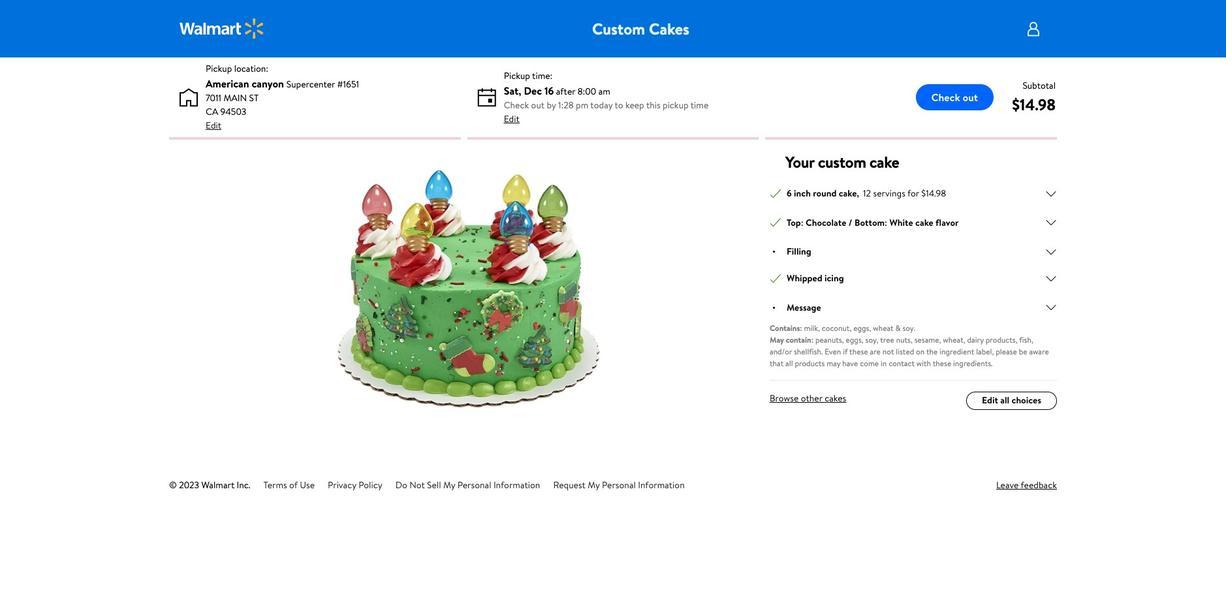 Task type: describe. For each thing, give the bounding box(es) containing it.
feedback
[[1021, 479, 1058, 492]]

subtotal $14.98
[[1013, 79, 1056, 115]]

1 information from the left
[[494, 479, 541, 492]]

1 vertical spatial these
[[933, 358, 952, 369]]

in
[[881, 358, 887, 369]]

have
[[843, 358, 859, 369]]

coconut,
[[822, 322, 852, 333]]

2 information from the left
[[638, 479, 685, 492]]

top: chocolate / bottom: white cake flavor link
[[770, 216, 1058, 230]]

come
[[861, 358, 879, 369]]

your
[[786, 151, 815, 173]]

do not sell my personal information link
[[396, 479, 541, 492]]

out inside pickup time: sat, dec 16 after 8:00 am check out by 1:28 pm today to keep this pickup time edit
[[531, 98, 545, 111]]

soy,
[[866, 334, 879, 345]]

ca
[[206, 105, 218, 118]]

1 personal from the left
[[458, 479, 492, 492]]

fish,
[[1020, 334, 1034, 345]]

1 horizontal spatial cake
[[870, 151, 900, 173]]

american
[[206, 76, 249, 91]]

am
[[599, 85, 611, 98]]

that
[[770, 358, 784, 369]]

soy.
[[903, 322, 916, 333]]

request
[[554, 479, 586, 492]]

sesame,
[[915, 334, 942, 345]]

leave
[[997, 479, 1019, 492]]

sat,
[[504, 83, 522, 98]]

privacy policy
[[328, 479, 383, 492]]

browse other cakes
[[770, 392, 847, 405]]

supercenter
[[287, 78, 335, 91]]

after
[[556, 85, 576, 98]]

listed
[[896, 346, 915, 357]]

do not sell my personal information
[[396, 479, 541, 492]]

0 vertical spatial eggs,
[[854, 322, 872, 333]]

browse other cakes button
[[770, 392, 847, 405]]

2023
[[179, 479, 199, 492]]

be
[[1020, 346, 1028, 357]]

eggs, inside peanuts, eggs, soy, tree nuts, sesame, wheat, dairy products, fish, and/or shellfish. even if these are not listed on the ingredient label, please be aware that all products may have come in contact with these ingredients.
[[846, 334, 864, 345]]

other
[[801, 392, 823, 405]]

contains:
[[770, 322, 803, 333]]

are
[[870, 346, 881, 357]]

leave feedback button
[[997, 479, 1058, 493]]

1 down arrow image from the top
[[1046, 188, 1058, 200]]

use
[[300, 479, 315, 492]]

1 vertical spatial cake
[[839, 187, 857, 200]]

of
[[289, 479, 298, 492]]

time:
[[532, 69, 553, 82]]

1:28
[[559, 98, 574, 111]]

terms of use link
[[264, 479, 315, 492]]

peanuts, eggs, soy, tree nuts, sesame, wheat, dairy products, fish, and/or shellfish. even if these are not listed on the ingredient label, please be aware that all products may have come in contact with these ingredients.
[[770, 334, 1050, 369]]

check out button
[[916, 84, 994, 110]]

request my personal information link
[[554, 479, 685, 492]]

message link
[[770, 301, 1058, 315]]

inc.
[[237, 479, 251, 492]]

icing
[[825, 272, 844, 285]]

filling link
[[770, 245, 1058, 259]]

shellfish.
[[794, 346, 823, 357]]

not
[[410, 479, 425, 492]]

request my personal information
[[554, 479, 685, 492]]

products,
[[986, 334, 1018, 345]]

subtotal
[[1023, 79, 1056, 92]]

label,
[[977, 346, 995, 357]]

out inside button
[[963, 90, 979, 105]]

today
[[591, 98, 613, 111]]

down arrow image for filling
[[1046, 246, 1058, 258]]

not
[[883, 346, 895, 357]]

milk,
[[805, 322, 820, 333]]

check inside button
[[932, 90, 961, 105]]

down arrow image for whipped icing
[[1046, 273, 1058, 284]]

edit inside pickup location: american canyon supercenter # 1651 7011 main st ca 94503 edit
[[206, 119, 222, 132]]

cakes
[[649, 18, 690, 40]]

pickup for sat,
[[504, 69, 530, 82]]

edit inside pickup time: sat, dec 16 after 8:00 am check out by 1:28 pm today to keep this pickup time edit
[[504, 112, 520, 125]]

custom
[[593, 18, 646, 40]]

check inside pickup time: sat, dec 16 after 8:00 am check out by 1:28 pm today to keep this pickup time edit
[[504, 98, 529, 111]]

privacy
[[328, 479, 357, 492]]

message
[[787, 301, 822, 314]]

pickup time: sat, dec 16 after 8:00 am check out by 1:28 pm today to keep this pickup time edit
[[504, 69, 709, 125]]

your account image
[[1021, 21, 1047, 37]]



Task type: locate. For each thing, give the bounding box(es) containing it.
edit all choices link
[[967, 392, 1058, 410]]

top: chocolate / bottom: white cake flavor
[[787, 216, 959, 229]]

cake up servings
[[870, 151, 900, 173]]

0 vertical spatial cake
[[870, 151, 900, 173]]

do
[[396, 479, 408, 492]]

pm
[[576, 98, 589, 111]]

1 vertical spatial selected, click to change image
[[770, 217, 782, 229]]

1 horizontal spatial out
[[963, 90, 979, 105]]

these
[[850, 346, 869, 357], [933, 358, 952, 369]]

selected, click to change image left top:
[[770, 217, 782, 229]]

0 horizontal spatial information
[[494, 479, 541, 492]]

wheat,
[[944, 334, 966, 345]]

2 vertical spatial down arrow image
[[1046, 273, 1058, 284]]

pickup
[[663, 98, 689, 111]]

all left choices on the right of page
[[1001, 394, 1010, 407]]

0 horizontal spatial check
[[504, 98, 529, 111]]

back to walmart.com image
[[180, 18, 265, 39]]

inch
[[794, 187, 811, 200]]

0 vertical spatial selected, click to change image
[[770, 188, 782, 200]]

1 horizontal spatial these
[[933, 358, 952, 369]]

0 horizontal spatial personal
[[458, 479, 492, 492]]

down arrow image
[[1046, 188, 1058, 200], [1046, 246, 1058, 258], [1046, 273, 1058, 284]]

0 vertical spatial down arrow image
[[1046, 188, 1058, 200]]

/
[[849, 216, 853, 229]]

eggs, up if
[[846, 334, 864, 345]]

eggs,
[[854, 322, 872, 333], [846, 334, 864, 345]]

pickup location: american canyon supercenter # 1651 7011 main st ca 94503 edit
[[206, 62, 359, 132]]

contain:
[[786, 334, 814, 345]]

2 vertical spatial cake
[[916, 216, 934, 229]]

selected, click to change image for top: chocolate / bottom: white cake flavor
[[770, 217, 782, 229]]

choices
[[1012, 394, 1042, 407]]

eggs, up "soy,"
[[854, 322, 872, 333]]

ingredient
[[940, 346, 975, 357]]

edit down ca
[[206, 119, 222, 132]]

no selected filling, click to change image
[[773, 251, 775, 253]]

0 horizontal spatial pickup
[[206, 62, 232, 75]]

wheat
[[874, 322, 894, 333]]

sell
[[427, 479, 441, 492]]

aware
[[1030, 346, 1050, 357]]

1 vertical spatial down arrow image
[[1046, 302, 1058, 314]]

1 horizontal spatial personal
[[602, 479, 636, 492]]

out left subtotal $14.98
[[963, 90, 979, 105]]

cakes
[[825, 392, 847, 405]]

©
[[169, 479, 177, 492]]

keep
[[626, 98, 645, 111]]

all
[[786, 358, 793, 369], [1001, 394, 1010, 407]]

1 horizontal spatial information
[[638, 479, 685, 492]]

down arrow image
[[1046, 217, 1058, 229], [1046, 302, 1058, 314]]

0 horizontal spatial edit
[[206, 119, 222, 132]]

custom
[[818, 151, 867, 173]]

1 horizontal spatial edit link
[[504, 112, 520, 126]]

0 horizontal spatial my
[[444, 479, 456, 492]]

94503
[[221, 105, 246, 118]]

pickup for american
[[206, 62, 232, 75]]

pickup
[[206, 62, 232, 75], [504, 69, 530, 82]]

edit
[[504, 112, 520, 125], [206, 119, 222, 132], [983, 394, 999, 407]]

edit down the sat,
[[504, 112, 520, 125]]

this
[[647, 98, 661, 111]]

selected, click to change image for 6 inch round cake
[[770, 188, 782, 200]]

and/or
[[770, 346, 792, 357]]

0 horizontal spatial all
[[786, 358, 793, 369]]

6 inch round cake 12 servings for $14.98
[[787, 187, 947, 200]]

selected, click to change image
[[770, 273, 782, 284]]

contains: milk, coconut, eggs, wheat & soy.
[[770, 322, 916, 333]]

canyon
[[252, 76, 284, 91]]

edit link down ca
[[206, 119, 222, 133]]

1 vertical spatial eggs,
[[846, 334, 864, 345]]

1 vertical spatial $14.98
[[922, 187, 947, 200]]

$14.98 right for
[[922, 187, 947, 200]]

by
[[547, 98, 556, 111]]

edit link down the sat,
[[504, 112, 520, 126]]

#
[[337, 78, 343, 91]]

top:
[[787, 216, 804, 229]]

pickup inside pickup time: sat, dec 16 after 8:00 am check out by 1:28 pm today to keep this pickup time edit
[[504, 69, 530, 82]]

0 horizontal spatial these
[[850, 346, 869, 357]]

0 vertical spatial down arrow image
[[1046, 217, 1058, 229]]

1 down arrow image from the top
[[1046, 217, 1058, 229]]

ingredients.
[[954, 358, 993, 369]]

selected, click to change image
[[770, 188, 782, 200], [770, 217, 782, 229]]

cake left 12
[[839, 187, 857, 200]]

edit link
[[504, 112, 520, 126], [206, 119, 222, 133]]

nuts,
[[897, 334, 913, 345]]

filling
[[787, 245, 812, 258]]

0 horizontal spatial cake
[[839, 187, 857, 200]]

1 vertical spatial down arrow image
[[1046, 246, 1058, 258]]

to
[[615, 98, 624, 111]]

2 horizontal spatial cake
[[916, 216, 934, 229]]

for
[[908, 187, 920, 200]]

1 my from the left
[[444, 479, 456, 492]]

may
[[827, 358, 841, 369]]

walmart
[[201, 479, 235, 492]]

browse
[[770, 392, 799, 405]]

&
[[896, 322, 901, 333]]

1 horizontal spatial $14.98
[[1013, 93, 1056, 115]]

1 horizontal spatial check
[[932, 90, 961, 105]]

my right the "request"
[[588, 479, 600, 492]]

pickup up the sat,
[[504, 69, 530, 82]]

pickup up american
[[206, 62, 232, 75]]

my right "sell"
[[444, 479, 456, 492]]

7011
[[206, 91, 222, 105]]

st
[[249, 91, 259, 105]]

edit all choices
[[983, 394, 1042, 407]]

down arrow image inside "message" link
[[1046, 302, 1058, 314]]

1 horizontal spatial pickup
[[504, 69, 530, 82]]

© 2023 walmart inc.
[[169, 479, 251, 492]]

0 vertical spatial $14.98
[[1013, 93, 1056, 115]]

2 personal from the left
[[602, 479, 636, 492]]

round
[[814, 187, 837, 200]]

custom cakes
[[593, 18, 690, 40]]

2 down arrow image from the top
[[1046, 246, 1058, 258]]

1651
[[343, 78, 359, 91]]

$14.98 down subtotal at top
[[1013, 93, 1056, 115]]

please
[[996, 346, 1018, 357]]

all right that
[[786, 358, 793, 369]]

2 down arrow image from the top
[[1046, 302, 1058, 314]]

1 selected, click to change image from the top
[[770, 188, 782, 200]]

1 horizontal spatial edit
[[504, 112, 520, 125]]

12
[[864, 187, 872, 200]]

whipped
[[787, 272, 823, 285]]

down arrow image inside top: chocolate / bottom: white cake flavor link
[[1046, 217, 1058, 229]]

these right if
[[850, 346, 869, 357]]

2 horizontal spatial edit
[[983, 394, 999, 407]]

edit left choices on the right of page
[[983, 394, 999, 407]]

selected, click to change image left 6
[[770, 188, 782, 200]]

chocolate
[[806, 216, 847, 229]]

contact
[[889, 358, 915, 369]]

2 selected, click to change image from the top
[[770, 217, 782, 229]]

policy
[[359, 479, 383, 492]]

0 horizontal spatial $14.98
[[922, 187, 947, 200]]

1 horizontal spatial all
[[1001, 394, 1010, 407]]

personal right the "request"
[[602, 479, 636, 492]]

location:
[[234, 62, 269, 75]]

3 down arrow image from the top
[[1046, 273, 1058, 284]]

may
[[770, 334, 784, 345]]

servings
[[874, 187, 906, 200]]

all inside peanuts, eggs, soy, tree nuts, sesame, wheat, dairy products, fish, and/or shellfish. even if these are not listed on the ingredient label, please be aware that all products may have come in contact with these ingredients.
[[786, 358, 793, 369]]

privacy policy link
[[328, 479, 383, 492]]

information
[[494, 479, 541, 492], [638, 479, 685, 492]]

products
[[795, 358, 825, 369]]

$14.98
[[1013, 93, 1056, 115], [922, 187, 947, 200]]

dairy
[[968, 334, 984, 345]]

6
[[787, 187, 792, 200]]

personal
[[458, 479, 492, 492], [602, 479, 636, 492]]

cake left the flavor
[[916, 216, 934, 229]]

out left "by"
[[531, 98, 545, 111]]

if
[[843, 346, 848, 357]]

pickup inside pickup location: american canyon supercenter # 1651 7011 main st ca 94503 edit
[[206, 62, 232, 75]]

check out
[[932, 90, 979, 105]]

2 my from the left
[[588, 479, 600, 492]]

0 horizontal spatial out
[[531, 98, 545, 111]]

1 horizontal spatial my
[[588, 479, 600, 492]]

0 vertical spatial these
[[850, 346, 869, 357]]

flavor
[[936, 216, 959, 229]]

personal right "sell"
[[458, 479, 492, 492]]

0 horizontal spatial edit link
[[206, 119, 222, 133]]

leave feedback
[[997, 479, 1058, 492]]

the
[[927, 346, 938, 357]]

these down the the
[[933, 358, 952, 369]]

1 vertical spatial all
[[1001, 394, 1010, 407]]

cake inside top: chocolate / bottom: white cake flavor link
[[916, 216, 934, 229]]

0 vertical spatial all
[[786, 358, 793, 369]]

terms of use
[[264, 479, 315, 492]]

terms
[[264, 479, 287, 492]]



Task type: vqa. For each thing, say whether or not it's contained in the screenshot.
with
yes



